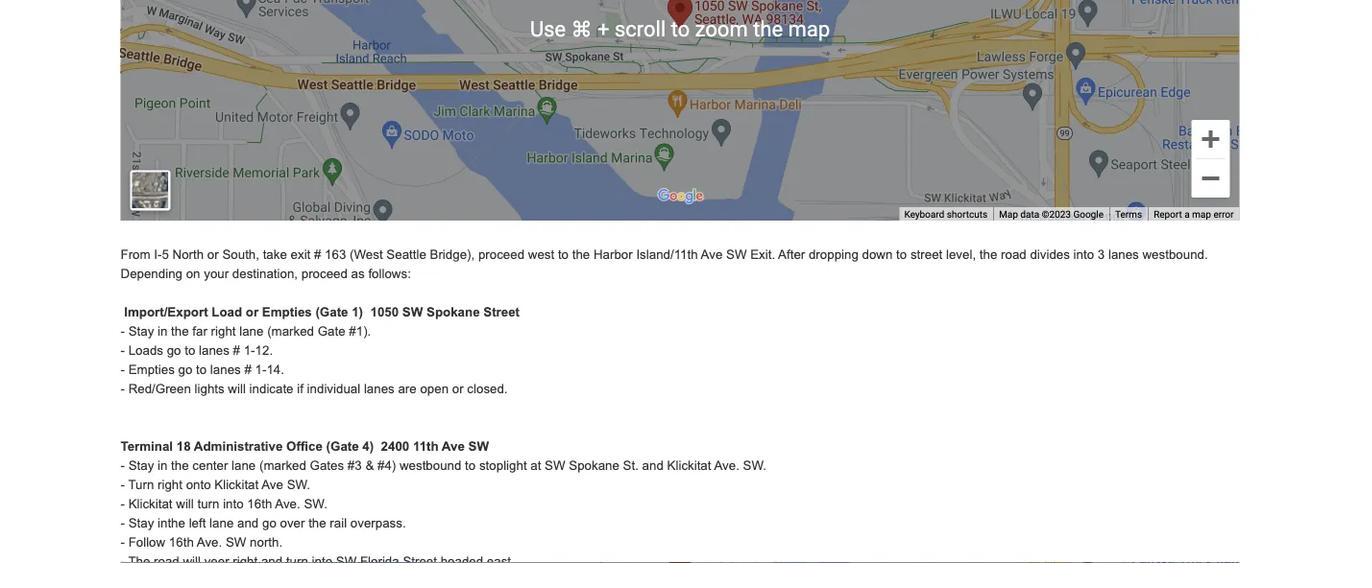 Task type: vqa. For each thing, say whether or not it's contained in the screenshot.
second IN from the bottom of the page
yes



Task type: locate. For each thing, give the bounding box(es) containing it.
1 vertical spatial empties
[[128, 364, 175, 378]]

the left the far
[[171, 325, 189, 340]]

empties
[[262, 306, 312, 320], [128, 364, 175, 378]]

#
[[314, 248, 321, 263], [233, 344, 240, 359], [244, 364, 252, 378]]

(gate inside import/export load or empties (gate 1)  1050 sw spokane street - stay in the far right lane (marked gate #1). - loads go to lanes # 1-12. - empties go to lanes # 1-14. - red/green lights will indicate if individual lanes are open or closed.
[[316, 306, 348, 320]]

1 vertical spatial proceed
[[301, 268, 348, 282]]

import/export
[[124, 306, 208, 320]]

ave up over
[[262, 479, 283, 493]]

0 horizontal spatial ave
[[262, 479, 283, 493]]

north.
[[250, 537, 283, 551]]

0 vertical spatial ave
[[701, 248, 723, 263]]

into right 'turn'
[[223, 498, 244, 513]]

0 horizontal spatial klickitat
[[128, 498, 173, 513]]

spokane left the st.
[[569, 460, 620, 474]]

(gate up "gate" on the left of the page
[[316, 306, 348, 320]]

1- down 12.
[[255, 364, 267, 378]]

0 vertical spatial klickitat
[[667, 460, 711, 474]]

1 vertical spatial ave.
[[275, 498, 300, 513]]

0 vertical spatial proceed
[[478, 248, 525, 263]]

to
[[558, 248, 569, 263], [897, 248, 907, 263], [185, 344, 195, 359], [196, 364, 207, 378], [465, 460, 476, 474]]

terminal
[[121, 441, 173, 455]]

ave. right the st.
[[714, 460, 740, 474]]

right down load
[[211, 325, 236, 340]]

(gate up #3
[[326, 441, 359, 455]]

sw left "exit."
[[726, 248, 747, 263]]

(gate for gate
[[316, 306, 348, 320]]

load
[[212, 306, 242, 320]]

2 vertical spatial go
[[262, 517, 277, 532]]

gate
[[318, 325, 346, 340]]

0 vertical spatial or
[[207, 248, 219, 263]]

(marked up 12.
[[267, 325, 314, 340]]

1 vertical spatial and
[[237, 517, 259, 532]]

(gate
[[316, 306, 348, 320], [326, 441, 359, 455]]

lane inside import/export load or empties (gate 1)  1050 sw spokane street - stay in the far right lane (marked gate #1). - loads go to lanes # 1-12. - empties go to lanes # 1-14. - red/green lights will indicate if individual lanes are open or closed.
[[239, 325, 264, 340]]

ave.
[[714, 460, 740, 474], [275, 498, 300, 513], [197, 537, 222, 551]]

ave right island/11th
[[701, 248, 723, 263]]

0 horizontal spatial and
[[237, 517, 259, 532]]

0 horizontal spatial spokane
[[427, 306, 480, 320]]

lane up 12.
[[239, 325, 264, 340]]

0 horizontal spatial right
[[158, 479, 183, 493]]

empties down loads
[[128, 364, 175, 378]]

empties down the destination, at left
[[262, 306, 312, 320]]

if
[[297, 383, 304, 397]]

klickitat down center
[[215, 479, 259, 493]]

proceed down 163
[[301, 268, 348, 282]]

westbound.
[[1143, 248, 1208, 263]]

3 stay from the top
[[128, 517, 154, 532]]

0 vertical spatial into
[[1074, 248, 1094, 263]]

1 horizontal spatial right
[[211, 325, 236, 340]]

stay up follow
[[128, 517, 154, 532]]

1 horizontal spatial proceed
[[478, 248, 525, 263]]

1 - from the top
[[121, 325, 125, 340]]

0 vertical spatial empties
[[262, 306, 312, 320]]

0 vertical spatial lane
[[239, 325, 264, 340]]

into left 3
[[1074, 248, 1094, 263]]

0 vertical spatial stay
[[128, 325, 154, 340]]

ave. down 'left' on the left bottom of the page
[[197, 537, 222, 551]]

18
[[177, 441, 191, 455]]

0 vertical spatial 16th
[[247, 498, 272, 513]]

go right loads
[[167, 344, 181, 359]]

exit
[[291, 248, 311, 263]]

loads
[[128, 344, 163, 359]]

0 horizontal spatial or
[[207, 248, 219, 263]]

go inside "terminal 18 administrative office (gate 4)  2400 11th ave sw - stay in the center lane (marked gates #3 & #4) westbound to stoplight at sw spokane st. and klickitat ave. sw. - turn right onto klickitat ave sw. - klickitat will turn into 16th ave. sw. - stay inthe left lane and go over the rail overpass. - follow 16th ave. sw north."
[[262, 517, 277, 532]]

0 vertical spatial #
[[314, 248, 321, 263]]

0 vertical spatial right
[[211, 325, 236, 340]]

street
[[911, 248, 943, 263]]

12.
[[255, 344, 273, 359]]

into inside from i-5 north or south, take exit # 163 (west seattle bridge), proceed west to the harbor island/11th ave sw exit. after dropping down to street level, the road divides into 3 lanes westbound. depending on your destination, proceed as follows:
[[1074, 248, 1094, 263]]

over
[[280, 517, 305, 532]]

sw inside import/export load or empties (gate 1)  1050 sw spokane street - stay in the far right lane (marked gate #1). - loads go to lanes # 1-12. - empties go to lanes # 1-14. - red/green lights will indicate if individual lanes are open or closed.
[[402, 306, 423, 320]]

lights
[[195, 383, 225, 397]]

1 vertical spatial right
[[158, 479, 183, 493]]

red/green
[[128, 383, 191, 397]]

rail
[[330, 517, 347, 532]]

klickitat
[[667, 460, 711, 474], [215, 479, 259, 493], [128, 498, 173, 513]]

16th up north.
[[247, 498, 272, 513]]

0 horizontal spatial ave.
[[197, 537, 222, 551]]

1 vertical spatial (gate
[[326, 441, 359, 455]]

9 - from the top
[[121, 537, 125, 551]]

south,
[[222, 248, 259, 263]]

2 - from the top
[[121, 344, 125, 359]]

in
[[158, 325, 168, 340], [158, 460, 168, 474]]

proceed
[[478, 248, 525, 263], [301, 268, 348, 282]]

or inside from i-5 north or south, take exit # 163 (west seattle bridge), proceed west to the harbor island/11th ave sw exit. after dropping down to street level, the road divides into 3 lanes westbound. depending on your destination, proceed as follows:
[[207, 248, 219, 263]]

will inside import/export load or empties (gate 1)  1050 sw spokane street - stay in the far right lane (marked gate #1). - loads go to lanes # 1-12. - empties go to lanes # 1-14. - red/green lights will indicate if individual lanes are open or closed.
[[228, 383, 246, 397]]

6 - from the top
[[121, 479, 125, 493]]

follows:
[[368, 268, 411, 282]]

-
[[121, 325, 125, 340], [121, 344, 125, 359], [121, 364, 125, 378], [121, 383, 125, 397], [121, 460, 125, 474], [121, 479, 125, 493], [121, 498, 125, 513], [121, 517, 125, 532], [121, 537, 125, 551]]

in inside "terminal 18 administrative office (gate 4)  2400 11th ave sw - stay in the center lane (marked gates #3 & #4) westbound to stoplight at sw spokane st. and klickitat ave. sw. - turn right onto klickitat ave sw. - klickitat will turn into 16th ave. sw. - stay inthe left lane and go over the rail overpass. - follow 16th ave. sw north."
[[158, 460, 168, 474]]

4 - from the top
[[121, 383, 125, 397]]

the down 18
[[171, 460, 189, 474]]

1 vertical spatial into
[[223, 498, 244, 513]]

# right exit
[[314, 248, 321, 263]]

1 horizontal spatial will
[[228, 383, 246, 397]]

# left 14.
[[244, 364, 252, 378]]

1 horizontal spatial ave.
[[275, 498, 300, 513]]

and
[[642, 460, 664, 474], [237, 517, 259, 532]]

seattle
[[387, 248, 426, 263]]

in for terminal
[[158, 460, 168, 474]]

1 vertical spatial in
[[158, 460, 168, 474]]

1 vertical spatial #
[[233, 344, 240, 359]]

2 stay from the top
[[128, 460, 154, 474]]

2 horizontal spatial ave.
[[714, 460, 740, 474]]

ave right '11th' at the left bottom of page
[[442, 441, 465, 455]]

16th down inthe
[[169, 537, 194, 551]]

(gate inside "terminal 18 administrative office (gate 4)  2400 11th ave sw - stay in the center lane (marked gates #3 & #4) westbound to stoplight at sw spokane st. and klickitat ave. sw. - turn right onto klickitat ave sw. - klickitat will turn into 16th ave. sw. - stay inthe left lane and go over the rail overpass. - follow 16th ave. sw north."
[[326, 441, 359, 455]]

onto
[[186, 479, 211, 493]]

1 horizontal spatial ave
[[442, 441, 465, 455]]

1 horizontal spatial or
[[246, 306, 259, 320]]

or right load
[[246, 306, 259, 320]]

2 horizontal spatial or
[[452, 383, 464, 397]]

1 vertical spatial or
[[246, 306, 259, 320]]

and right the st.
[[642, 460, 664, 474]]

0 horizontal spatial 16th
[[169, 537, 194, 551]]

spokane
[[427, 306, 480, 320], [569, 460, 620, 474]]

or up your
[[207, 248, 219, 263]]

or right open
[[452, 383, 464, 397]]

2 in from the top
[[158, 460, 168, 474]]

into inside "terminal 18 administrative office (gate 4)  2400 11th ave sw - stay in the center lane (marked gates #3 & #4) westbound to stoplight at sw spokane st. and klickitat ave. sw. - turn right onto klickitat ave sw. - klickitat will turn into 16th ave. sw. - stay inthe left lane and go over the rail overpass. - follow 16th ave. sw north."
[[223, 498, 244, 513]]

to down the far
[[185, 344, 195, 359]]

right inside "terminal 18 administrative office (gate 4)  2400 11th ave sw - stay in the center lane (marked gates #3 & #4) westbound to stoplight at sw spokane st. and klickitat ave. sw. - turn right onto klickitat ave sw. - klickitat will turn into 16th ave. sw. - stay inthe left lane and go over the rail overpass. - follow 16th ave. sw north."
[[158, 479, 183, 493]]

will up 'left' on the left bottom of the page
[[176, 498, 194, 513]]

spokane left the street
[[427, 306, 480, 320]]

5
[[162, 248, 169, 263]]

individual
[[307, 383, 360, 397]]

in down terminal
[[158, 460, 168, 474]]

north
[[173, 248, 204, 263]]

0 vertical spatial (marked
[[267, 325, 314, 340]]

2 horizontal spatial ave
[[701, 248, 723, 263]]

1 in from the top
[[158, 325, 168, 340]]

sw
[[726, 248, 747, 263], [402, 306, 423, 320], [468, 441, 489, 455], [545, 460, 566, 474], [226, 537, 246, 551]]

#4)
[[378, 460, 396, 474]]

go up red/green
[[178, 364, 192, 378]]

terminal 18 administrative office (gate 4)  2400 11th ave sw - stay in the center lane (marked gates #3 & #4) westbound to stoplight at sw spokane st. and klickitat ave. sw. - turn right onto klickitat ave sw. - klickitat will turn into 16th ave. sw. - stay inthe left lane and go over the rail overpass. - follow 16th ave. sw north.
[[121, 441, 767, 551]]

in inside import/export load or empties (gate 1)  1050 sw spokane street - stay in the far right lane (marked gate #1). - loads go to lanes # 1-12. - empties go to lanes # 1-14. - red/green lights will indicate if individual lanes are open or closed.
[[158, 325, 168, 340]]

(west
[[350, 248, 383, 263]]

1-
[[244, 344, 255, 359], [255, 364, 267, 378]]

inthe
[[158, 517, 185, 532]]

lanes
[[1109, 248, 1139, 263], [199, 344, 230, 359], [210, 364, 241, 378], [364, 383, 395, 397]]

0 vertical spatial spokane
[[427, 306, 480, 320]]

overpass.
[[351, 517, 406, 532]]

or
[[207, 248, 219, 263], [246, 306, 259, 320], [452, 383, 464, 397]]

2 vertical spatial #
[[244, 364, 252, 378]]

2 vertical spatial sw.
[[304, 498, 327, 513]]

office
[[286, 441, 323, 455]]

follow
[[128, 537, 165, 551]]

0 vertical spatial in
[[158, 325, 168, 340]]

left
[[189, 517, 206, 532]]

(gate for #3
[[326, 441, 359, 455]]

open
[[420, 383, 449, 397]]

are
[[398, 383, 417, 397]]

i-
[[154, 248, 162, 263]]

sw up stoplight
[[468, 441, 489, 455]]

right left onto
[[158, 479, 183, 493]]

# left 12.
[[233, 344, 240, 359]]

your
[[204, 268, 229, 282]]

7 - from the top
[[121, 498, 125, 513]]

1 horizontal spatial spokane
[[569, 460, 620, 474]]

indicate
[[249, 383, 294, 397]]

lanes inside from i-5 north or south, take exit # 163 (west seattle bridge), proceed west to the harbor island/11th ave sw exit. after dropping down to street level, the road divides into 3 lanes westbound. depending on your destination, proceed as follows:
[[1109, 248, 1139, 263]]

1 stay from the top
[[128, 325, 154, 340]]

into
[[1074, 248, 1094, 263], [223, 498, 244, 513]]

will inside "terminal 18 administrative office (gate 4)  2400 11th ave sw - stay in the center lane (marked gates #3 & #4) westbound to stoplight at sw spokane st. and klickitat ave. sw. - turn right onto klickitat ave sw. - klickitat will turn into 16th ave. sw. - stay inthe left lane and go over the rail overpass. - follow 16th ave. sw north."
[[176, 498, 194, 513]]

1 horizontal spatial klickitat
[[215, 479, 259, 493]]

1 vertical spatial will
[[176, 498, 194, 513]]

0 horizontal spatial into
[[223, 498, 244, 513]]

lane
[[239, 325, 264, 340], [232, 460, 256, 474], [210, 517, 234, 532]]

island/11th
[[636, 248, 698, 263]]

stay up turn
[[128, 460, 154, 474]]

1 vertical spatial klickitat
[[215, 479, 259, 493]]

1 horizontal spatial #
[[244, 364, 252, 378]]

go
[[167, 344, 181, 359], [178, 364, 192, 378], [262, 517, 277, 532]]

(marked down office
[[259, 460, 306, 474]]

stay up loads
[[128, 325, 154, 340]]

dropping
[[809, 248, 859, 263]]

klickitat down turn
[[128, 498, 173, 513]]

right
[[211, 325, 236, 340], [158, 479, 183, 493]]

2 vertical spatial ave.
[[197, 537, 222, 551]]

west
[[528, 248, 555, 263]]

0 vertical spatial will
[[228, 383, 246, 397]]

0 vertical spatial ave.
[[714, 460, 740, 474]]

stay inside import/export load or empties (gate 1)  1050 sw spokane street - stay in the far right lane (marked gate #1). - loads go to lanes # 1-12. - empties go to lanes # 1-14. - red/green lights will indicate if individual lanes are open or closed.
[[128, 325, 154, 340]]

0 horizontal spatial #
[[233, 344, 240, 359]]

5 - from the top
[[121, 460, 125, 474]]

2 horizontal spatial #
[[314, 248, 321, 263]]

destination,
[[232, 268, 298, 282]]

will right lights at the left bottom of page
[[228, 383, 246, 397]]

stay
[[128, 325, 154, 340], [128, 460, 154, 474], [128, 517, 154, 532]]

lane down administrative
[[232, 460, 256, 474]]

lane down 'turn'
[[210, 517, 234, 532]]

go up north.
[[262, 517, 277, 532]]

ave. up over
[[275, 498, 300, 513]]

to right west
[[558, 248, 569, 263]]

the
[[572, 248, 590, 263], [980, 248, 998, 263], [171, 325, 189, 340], [171, 460, 189, 474], [309, 517, 326, 532]]

ave
[[701, 248, 723, 263], [442, 441, 465, 455], [262, 479, 283, 493]]

(marked
[[267, 325, 314, 340], [259, 460, 306, 474]]

0 vertical spatial 1-
[[244, 344, 255, 359]]

proceed left west
[[478, 248, 525, 263]]

spokane inside import/export load or empties (gate 1)  1050 sw spokane street - stay in the far right lane (marked gate #1). - loads go to lanes # 1-12. - empties go to lanes # 1-14. - red/green lights will indicate if individual lanes are open or closed.
[[427, 306, 480, 320]]

turn
[[128, 479, 154, 493]]

1 vertical spatial spokane
[[569, 460, 620, 474]]

2 vertical spatial stay
[[128, 517, 154, 532]]

to left stoplight
[[465, 460, 476, 474]]

0 horizontal spatial will
[[176, 498, 194, 513]]

sw right 1050
[[402, 306, 423, 320]]

1- up 'indicate'
[[244, 344, 255, 359]]

street
[[484, 306, 520, 320]]

1 horizontal spatial and
[[642, 460, 664, 474]]

ave inside from i-5 north or south, take exit # 163 (west seattle bridge), proceed west to the harbor island/11th ave sw exit. after dropping down to street level, the road divides into 3 lanes westbound. depending on your destination, proceed as follows:
[[701, 248, 723, 263]]

sw.
[[743, 460, 767, 474], [287, 479, 310, 493], [304, 498, 327, 513]]

1 vertical spatial (marked
[[259, 460, 306, 474]]

1 vertical spatial 1-
[[255, 364, 267, 378]]

at
[[531, 460, 541, 474]]

0 vertical spatial (gate
[[316, 306, 348, 320]]

1 vertical spatial stay
[[128, 460, 154, 474]]

1 horizontal spatial 16th
[[247, 498, 272, 513]]

will
[[228, 383, 246, 397], [176, 498, 194, 513]]

16th
[[247, 498, 272, 513], [169, 537, 194, 551]]

and up north.
[[237, 517, 259, 532]]

1 vertical spatial lane
[[232, 460, 256, 474]]

1 vertical spatial ave
[[442, 441, 465, 455]]

klickitat right the st.
[[667, 460, 711, 474]]

2 vertical spatial lane
[[210, 517, 234, 532]]

2400
[[381, 441, 410, 455]]

1 horizontal spatial into
[[1074, 248, 1094, 263]]

in down 'import/export'
[[158, 325, 168, 340]]

lanes right 3
[[1109, 248, 1139, 263]]

sw inside from i-5 north or south, take exit # 163 (west seattle bridge), proceed west to the harbor island/11th ave sw exit. after dropping down to street level, the road divides into 3 lanes westbound. depending on your destination, proceed as follows:
[[726, 248, 747, 263]]

to right down
[[897, 248, 907, 263]]



Task type: describe. For each thing, give the bounding box(es) containing it.
turn
[[197, 498, 219, 513]]

in for import/export
[[158, 325, 168, 340]]

1 vertical spatial sw.
[[287, 479, 310, 493]]

lanes left "are"
[[364, 383, 395, 397]]

2 vertical spatial ave
[[262, 479, 283, 493]]

2 vertical spatial klickitat
[[128, 498, 173, 513]]

0 vertical spatial go
[[167, 344, 181, 359]]

from
[[121, 248, 150, 263]]

0 horizontal spatial empties
[[128, 364, 175, 378]]

stay for import/export
[[128, 325, 154, 340]]

divides
[[1030, 248, 1070, 263]]

1 horizontal spatial empties
[[262, 306, 312, 320]]

the left road
[[980, 248, 998, 263]]

3 - from the top
[[121, 364, 125, 378]]

lanes up lights at the left bottom of page
[[210, 364, 241, 378]]

(marked inside import/export load or empties (gate 1)  1050 sw spokane street - stay in the far right lane (marked gate #1). - loads go to lanes # 1-12. - empties go to lanes # 1-14. - red/green lights will indicate if individual lanes are open or closed.
[[267, 325, 314, 340]]

bridge),
[[430, 248, 475, 263]]

gates
[[310, 460, 344, 474]]

from i-5 north or south, take exit # 163 (west seattle bridge), proceed west to the harbor island/11th ave sw exit. after dropping down to street level, the road divides into 3 lanes westbound. depending on your destination, proceed as follows:
[[121, 248, 1208, 282]]

lanes down the far
[[199, 344, 230, 359]]

#1).
[[349, 325, 371, 340]]

1 vertical spatial 16th
[[169, 537, 194, 551]]

163
[[325, 248, 346, 263]]

14.
[[267, 364, 284, 378]]

to up lights at the left bottom of page
[[196, 364, 207, 378]]

the left harbor
[[572, 248, 590, 263]]

the left rail on the left of the page
[[309, 517, 326, 532]]

down
[[862, 248, 893, 263]]

# inside from i-5 north or south, take exit # 163 (west seattle bridge), proceed west to the harbor island/11th ave sw exit. after dropping down to street level, the road divides into 3 lanes westbound. depending on your destination, proceed as follows:
[[314, 248, 321, 263]]

1050
[[370, 306, 399, 320]]

to inside "terminal 18 administrative office (gate 4)  2400 11th ave sw - stay in the center lane (marked gates #3 & #4) westbound to stoplight at sw spokane st. and klickitat ave. sw. - turn right onto klickitat ave sw. - klickitat will turn into 16th ave. sw. - stay inthe left lane and go over the rail overpass. - follow 16th ave. sw north."
[[465, 460, 476, 474]]

closed.
[[467, 383, 508, 397]]

level,
[[946, 248, 976, 263]]

(marked inside "terminal 18 administrative office (gate 4)  2400 11th ave sw - stay in the center lane (marked gates #3 & #4) westbound to stoplight at sw spokane st. and klickitat ave. sw. - turn right onto klickitat ave sw. - klickitat will turn into 16th ave. sw. - stay inthe left lane and go over the rail overpass. - follow 16th ave. sw north."
[[259, 460, 306, 474]]

exit.
[[751, 248, 775, 263]]

stoplight
[[479, 460, 527, 474]]

0 horizontal spatial proceed
[[301, 268, 348, 282]]

&
[[365, 460, 374, 474]]

on
[[186, 268, 200, 282]]

2 horizontal spatial klickitat
[[667, 460, 711, 474]]

1 vertical spatial go
[[178, 364, 192, 378]]

as
[[351, 268, 365, 282]]

import/export load or empties (gate 1)  1050 sw spokane street - stay in the far right lane (marked gate #1). - loads go to lanes # 1-12. - empties go to lanes # 1-14. - red/green lights will indicate if individual lanes are open or closed.
[[121, 306, 520, 397]]

far
[[192, 325, 207, 340]]

center
[[192, 460, 228, 474]]

after
[[778, 248, 805, 263]]

harbor
[[594, 248, 633, 263]]

st.
[[623, 460, 639, 474]]

stay for terminal
[[128, 460, 154, 474]]

westbound
[[400, 460, 462, 474]]

11th
[[413, 441, 439, 455]]

0 vertical spatial and
[[642, 460, 664, 474]]

0 vertical spatial sw.
[[743, 460, 767, 474]]

administrative
[[194, 441, 283, 455]]

#3
[[348, 460, 362, 474]]

sw left north.
[[226, 537, 246, 551]]

road
[[1001, 248, 1027, 263]]

right inside import/export load or empties (gate 1)  1050 sw spokane street - stay in the far right lane (marked gate #1). - loads go to lanes # 1-12. - empties go to lanes # 1-14. - red/green lights will indicate if individual lanes are open or closed.
[[211, 325, 236, 340]]

spokane inside "terminal 18 administrative office (gate 4)  2400 11th ave sw - stay in the center lane (marked gates #3 & #4) westbound to stoplight at sw spokane st. and klickitat ave. sw. - turn right onto klickitat ave sw. - klickitat will turn into 16th ave. sw. - stay inthe left lane and go over the rail overpass. - follow 16th ave. sw north."
[[569, 460, 620, 474]]

take
[[263, 248, 287, 263]]

8 - from the top
[[121, 517, 125, 532]]

3
[[1098, 248, 1105, 263]]

2 vertical spatial or
[[452, 383, 464, 397]]

sw right at
[[545, 460, 566, 474]]

depending
[[121, 268, 183, 282]]

the inside import/export load or empties (gate 1)  1050 sw spokane street - stay in the far right lane (marked gate #1). - loads go to lanes # 1-12. - empties go to lanes # 1-14. - red/green lights will indicate if individual lanes are open or closed.
[[171, 325, 189, 340]]



